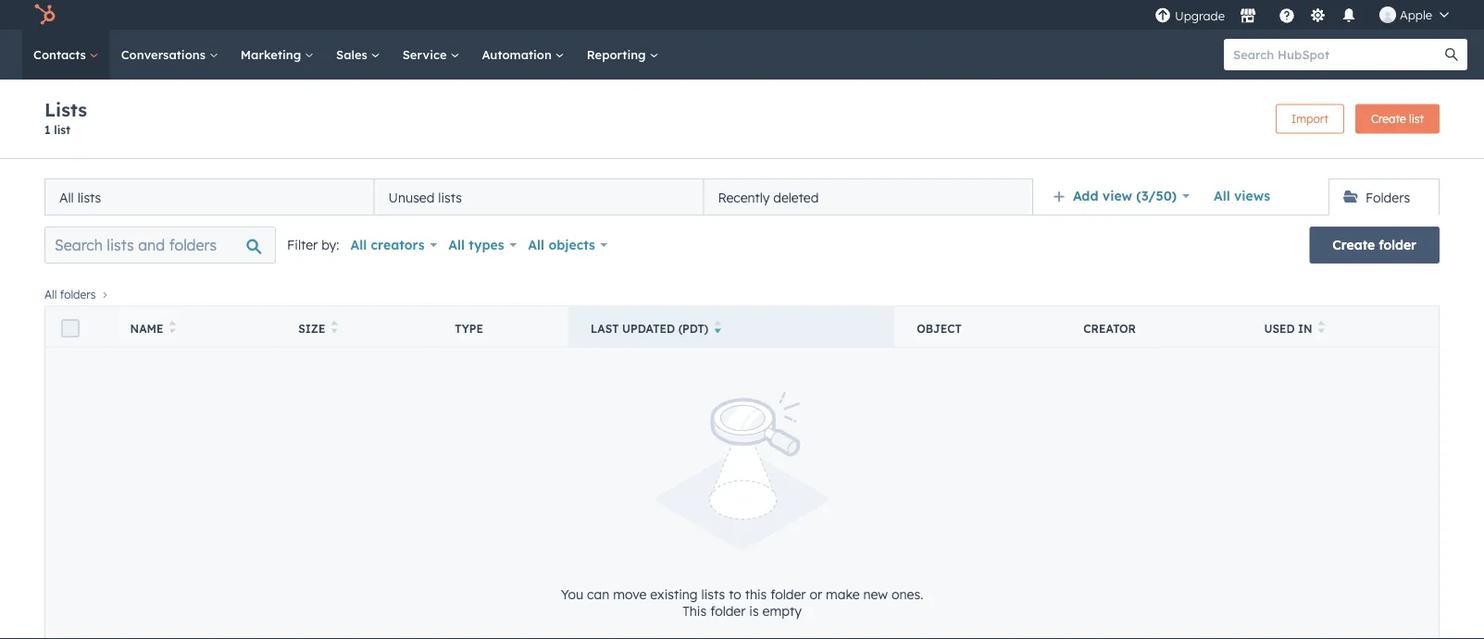 Task type: locate. For each thing, give the bounding box(es) containing it.
create list link
[[1356, 104, 1440, 134]]

press to sort. element right in at the bottom right
[[1318, 321, 1325, 336]]

folder
[[1379, 237, 1417, 253], [771, 587, 806, 603], [710, 603, 746, 619]]

press to sort. element inside the size button
[[331, 321, 338, 336]]

search button
[[1436, 39, 1468, 70]]

press to sort. image inside the name button
[[169, 321, 176, 334]]

press to sort. element right the size
[[331, 321, 338, 336]]

conversations
[[121, 47, 209, 62]]

this
[[745, 587, 767, 603]]

automation
[[482, 47, 555, 62]]

0 horizontal spatial press to sort. image
[[169, 321, 176, 334]]

can
[[587, 587, 610, 603]]

hubspot image
[[33, 4, 56, 26]]

all types
[[449, 237, 504, 253]]

0 horizontal spatial list
[[54, 123, 70, 137]]

2 horizontal spatial press to sort. element
[[1318, 321, 1325, 336]]

all for all objects
[[528, 237, 545, 253]]

press to sort. image right in at the bottom right
[[1318, 321, 1325, 334]]

last updated (pdt)
[[591, 322, 709, 336]]

all left views
[[1214, 188, 1231, 204]]

2 horizontal spatial folder
[[1379, 237, 1417, 253]]

2 horizontal spatial lists
[[702, 587, 725, 603]]

add view (3/50)
[[1073, 188, 1177, 204]]

to
[[729, 587, 742, 603]]

create list
[[1372, 112, 1424, 126]]

2 press to sort. image from the left
[[331, 321, 338, 334]]

used in
[[1265, 322, 1313, 336]]

press to sort. element inside the name button
[[169, 321, 176, 336]]

menu
[[1153, 0, 1462, 30]]

0 horizontal spatial press to sort. element
[[169, 321, 176, 336]]

press to sort. image inside the size button
[[331, 321, 338, 334]]

service
[[403, 47, 450, 62]]

all folders navigation
[[44, 282, 1440, 306]]

press to sort. element for size
[[331, 321, 338, 336]]

folders
[[1366, 189, 1411, 206]]

all creators button
[[350, 232, 437, 258]]

press to sort. image inside used in button
[[1318, 321, 1325, 334]]

create inside create list link
[[1372, 112, 1406, 126]]

press to sort. element for name
[[169, 321, 176, 336]]

marketing link
[[229, 30, 325, 80]]

all
[[1214, 188, 1231, 204], [59, 189, 74, 206], [350, 237, 367, 253], [449, 237, 465, 253], [528, 237, 545, 253], [44, 288, 57, 302]]

creator
[[1084, 322, 1136, 336]]

2 press to sort. element from the left
[[331, 321, 338, 336]]

press to sort. element right name
[[169, 321, 176, 336]]

(3/50)
[[1137, 188, 1177, 204]]

list inside lists 1 list
[[54, 123, 70, 137]]

creators
[[371, 237, 425, 253]]

all folders
[[44, 288, 96, 302]]

upgrade
[[1175, 8, 1225, 24]]

create inside create folder button
[[1333, 237, 1375, 253]]

folder down folders
[[1379, 237, 1417, 253]]

used in button
[[1242, 306, 1440, 347]]

press to sort. image
[[169, 321, 176, 334], [331, 321, 338, 334], [1318, 321, 1325, 334]]

unused
[[388, 189, 435, 206]]

1 vertical spatial create
[[1333, 237, 1375, 253]]

lists
[[77, 189, 101, 206], [438, 189, 462, 206], [702, 587, 725, 603]]

reporting
[[587, 47, 650, 62]]

list up folders
[[1409, 112, 1424, 126]]

0 vertical spatial create
[[1372, 112, 1406, 126]]

3 press to sort. image from the left
[[1318, 321, 1325, 334]]

marketplaces button
[[1229, 0, 1268, 30]]

lists 1 list
[[44, 98, 87, 137]]

last updated (pdt) button
[[569, 306, 895, 347]]

1 press to sort. element from the left
[[169, 321, 176, 336]]

create down folders
[[1333, 237, 1375, 253]]

all left objects
[[528, 237, 545, 253]]

list right 1 on the left top
[[54, 123, 70, 137]]

lists for unused lists
[[438, 189, 462, 206]]

by:
[[322, 237, 339, 253]]

all right by:
[[350, 237, 367, 253]]

lists left to
[[702, 587, 725, 603]]

name button
[[108, 306, 276, 347]]

press to sort. image right the size
[[331, 321, 338, 334]]

press to sort. element inside used in button
[[1318, 321, 1325, 336]]

3 press to sort. element from the left
[[1318, 321, 1325, 336]]

all views link
[[1202, 178, 1283, 215]]

press to sort. image for name
[[169, 321, 176, 334]]

types
[[469, 237, 504, 253]]

all left folders
[[44, 288, 57, 302]]

list
[[1409, 112, 1424, 126], [54, 123, 70, 137]]

all left types
[[449, 237, 465, 253]]

all inside navigation
[[44, 288, 57, 302]]

bob builder image
[[1380, 6, 1397, 23]]

all objects
[[528, 237, 595, 253]]

lists down lists 1 list
[[77, 189, 101, 206]]

1 horizontal spatial list
[[1409, 112, 1424, 126]]

objects
[[549, 237, 595, 253]]

ones.
[[892, 587, 924, 603]]

filter
[[287, 237, 318, 253]]

contacts link
[[22, 30, 110, 80]]

1 horizontal spatial lists
[[438, 189, 462, 206]]

press to sort. image right name
[[169, 321, 176, 334]]

view
[[1103, 188, 1133, 204]]

add
[[1073, 188, 1099, 204]]

recently deleted
[[718, 189, 819, 206]]

you
[[561, 587, 584, 603]]

(pdt)
[[678, 322, 709, 336]]

lists inside you can move existing lists to this folder or make new ones. this folder is empty
[[702, 587, 725, 603]]

alert
[[68, 392, 1417, 619]]

existing
[[650, 587, 698, 603]]

create
[[1372, 112, 1406, 126], [1333, 237, 1375, 253]]

create up folders
[[1372, 112, 1406, 126]]

name
[[130, 322, 163, 336]]

1 press to sort. image from the left
[[169, 321, 176, 334]]

2 horizontal spatial press to sort. image
[[1318, 321, 1325, 334]]

views
[[1234, 188, 1271, 204]]

lists right unused
[[438, 189, 462, 206]]

all lists
[[59, 189, 101, 206]]

press to sort. image for used in
[[1318, 321, 1325, 334]]

folders
[[60, 288, 96, 302]]

all down lists 1 list
[[59, 189, 74, 206]]

search image
[[1446, 48, 1459, 61]]

press to sort. element
[[169, 321, 176, 336], [331, 321, 338, 336], [1318, 321, 1325, 336]]

folder left is
[[710, 603, 746, 619]]

0 horizontal spatial lists
[[77, 189, 101, 206]]

1 horizontal spatial press to sort. element
[[331, 321, 338, 336]]

automation link
[[471, 30, 576, 80]]

folder left the or
[[771, 587, 806, 603]]

all for all views
[[1214, 188, 1231, 204]]

lists for all lists
[[77, 189, 101, 206]]

last
[[591, 322, 619, 336]]

create for create folder
[[1333, 237, 1375, 253]]

1 horizontal spatial press to sort. image
[[331, 321, 338, 334]]



Task type: describe. For each thing, give the bounding box(es) containing it.
conversations link
[[110, 30, 229, 80]]

alert containing you can move existing lists to this folder or make new ones.
[[68, 392, 1417, 619]]

all creators
[[350, 237, 425, 253]]

lists
[[44, 98, 87, 121]]

service link
[[391, 30, 471, 80]]

marketing
[[241, 47, 305, 62]]

unused lists
[[388, 189, 462, 206]]

create folder button
[[1310, 227, 1440, 264]]

size
[[298, 322, 325, 336]]

all for all folders
[[44, 288, 57, 302]]

press to sort. image for size
[[331, 321, 338, 334]]

in
[[1298, 322, 1313, 336]]

move
[[613, 587, 647, 603]]

used
[[1265, 322, 1295, 336]]

contacts
[[33, 47, 90, 62]]

size button
[[276, 306, 433, 347]]

filter by:
[[287, 237, 339, 253]]

recently
[[718, 189, 770, 206]]

all for all creators
[[350, 237, 367, 253]]

sales
[[336, 47, 371, 62]]

upgrade image
[[1155, 8, 1172, 25]]

1 horizontal spatial folder
[[771, 587, 806, 603]]

descending sort. press to sort ascending. element
[[714, 321, 721, 336]]

list inside create list link
[[1409, 112, 1424, 126]]

import
[[1292, 112, 1329, 126]]

new
[[864, 587, 888, 603]]

help button
[[1272, 0, 1303, 30]]

notifications button
[[1334, 0, 1365, 30]]

hubspot link
[[22, 4, 69, 26]]

updated
[[622, 322, 675, 336]]

apple
[[1400, 7, 1433, 22]]

object
[[917, 322, 962, 336]]

folder inside button
[[1379, 237, 1417, 253]]

1
[[44, 123, 50, 137]]

Search lists and folders search field
[[44, 227, 276, 264]]

settings link
[[1307, 5, 1330, 25]]

import link
[[1276, 104, 1345, 134]]

descending sort. press to sort ascending. image
[[714, 321, 721, 334]]

is
[[750, 603, 759, 619]]

help image
[[1279, 8, 1296, 25]]

press to sort. element for used in
[[1318, 321, 1325, 336]]

lists banner
[[44, 98, 1440, 140]]

Search HubSpot search field
[[1224, 39, 1451, 70]]

add view (3/50) button
[[1041, 178, 1202, 215]]

all for all types
[[449, 237, 465, 253]]

create for create list
[[1372, 112, 1406, 126]]

settings image
[[1310, 8, 1327, 25]]

menu containing apple
[[1153, 0, 1462, 30]]

reporting link
[[576, 30, 670, 80]]

0 horizontal spatial folder
[[710, 603, 746, 619]]

deleted
[[774, 189, 819, 206]]

make
[[826, 587, 860, 603]]

all types button
[[449, 232, 517, 258]]

or
[[810, 587, 823, 603]]

all views
[[1214, 188, 1271, 204]]

sales link
[[325, 30, 391, 80]]

apple button
[[1369, 0, 1460, 30]]

notifications image
[[1341, 8, 1358, 25]]

all objects button
[[528, 232, 608, 258]]

type
[[455, 322, 483, 336]]

this
[[683, 603, 707, 619]]

all for all lists
[[59, 189, 74, 206]]

empty
[[763, 603, 802, 619]]

you can move existing lists to this folder or make new ones. this folder is empty
[[561, 587, 924, 619]]

create folder
[[1333, 237, 1417, 253]]

marketplaces image
[[1240, 8, 1257, 25]]



Task type: vqa. For each thing, say whether or not it's contained in the screenshot.
Set up the basics Import your contacts, invite teammates, and understand HubSpot properties's BASICS
no



